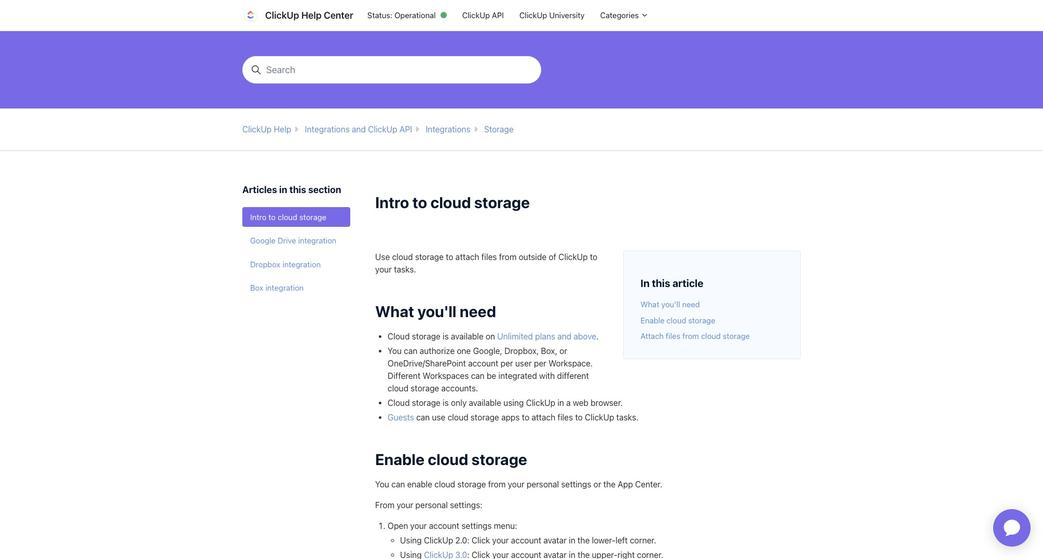 Task type: vqa. For each thing, say whether or not it's contained in the screenshot.
Generate in Generate task summaries and updates with AI Custom Fields
no



Task type: describe. For each thing, give the bounding box(es) containing it.
above
[[574, 332, 596, 341]]

a
[[566, 398, 571, 407]]

box integration
[[250, 283, 304, 292]]

box integration link
[[242, 278, 350, 297]]

be
[[487, 371, 496, 380]]

only
[[451, 398, 467, 407]]

2 vertical spatial from
[[488, 480, 506, 489]]

api inside clickup api link
[[492, 11, 504, 20]]

lower-
[[592, 536, 616, 545]]

dropbox integration link
[[242, 254, 350, 274]]

google
[[250, 236, 276, 245]]

can up onedrive/sharepoint
[[404, 346, 418, 355]]

clickup help help center home page image
[[242, 7, 259, 24]]

center
[[324, 10, 353, 21]]

app
[[618, 480, 633, 489]]

1 horizontal spatial or
[[594, 480, 601, 489]]

one
[[457, 346, 471, 355]]

1 per from the left
[[501, 359, 513, 368]]

status: operational
[[367, 11, 436, 20]]

drive
[[278, 236, 296, 245]]

1 horizontal spatial you'll
[[661, 300, 680, 309]]

1 is from the top
[[443, 332, 449, 341]]

1 vertical spatial enable
[[375, 450, 425, 468]]

0 vertical spatial integration
[[298, 236, 336, 245]]

apps
[[501, 413, 520, 422]]

integrations for 'integrations' link on the top of the page
[[426, 125, 471, 134]]

or inside cloud storage is available on unlimited plans and above . you can authorize one google, dropbox, box, or onedrive/sharepoint account per user per workspace. different workspaces can be integrated with different cloud storage accounts. cloud storage is only available using clickup in a web browser. guests can use cloud storage apps to attach files to clickup tasks.
[[560, 346, 567, 355]]

dropbox
[[250, 259, 280, 269]]

menu:
[[494, 521, 517, 530]]

files inside use cloud storage to attach files from outside of clickup to your tasks.
[[482, 252, 497, 261]]

clickup help link
[[242, 125, 291, 134]]

web
[[573, 398, 589, 407]]

categories
[[600, 11, 641, 20]]

2.0:
[[455, 536, 470, 545]]

help for clickup help
[[274, 125, 291, 134]]

from your personal settings:
[[375, 500, 482, 510]]

2 is from the top
[[443, 398, 449, 407]]

avatar
[[544, 536, 567, 545]]

integrations for integrations and clickup api
[[305, 125, 350, 134]]

1 horizontal spatial this
[[652, 277, 670, 289]]

1 vertical spatial from
[[683, 331, 699, 341]]

1 vertical spatial settings
[[462, 521, 492, 530]]

2 cloud from the top
[[388, 398, 410, 407]]

workspace.
[[549, 359, 593, 368]]

2 per from the left
[[534, 359, 547, 368]]

integration for box integration
[[265, 283, 304, 292]]

0 horizontal spatial enable cloud storage
[[375, 450, 527, 468]]

1 horizontal spatial need
[[682, 300, 700, 309]]

attach inside use cloud storage to attach files from outside of clickup to your tasks.
[[456, 252, 479, 261]]

attach files from cloud storage link
[[641, 331, 750, 341]]

0 vertical spatial the
[[604, 480, 616, 489]]

box,
[[541, 346, 557, 355]]

accounts.
[[441, 383, 478, 393]]

1 vertical spatial personal
[[416, 500, 448, 510]]

use cloud storage to attach files from outside of clickup to your tasks.
[[375, 252, 598, 274]]

use
[[432, 413, 446, 422]]

in
[[641, 277, 650, 289]]

status:
[[367, 11, 392, 20]]

clickup help
[[242, 125, 291, 134]]

settings:
[[450, 500, 482, 510]]

different
[[388, 371, 421, 380]]

and inside cloud storage is available on unlimited plans and above . you can authorize one google, dropbox, box, or onedrive/sharepoint account per user per workspace. different workspaces can be integrated with different cloud storage accounts. cloud storage is only available using clickup in a web browser. guests can use cloud storage apps to attach files to clickup tasks.
[[558, 332, 572, 341]]

clickup university link
[[512, 6, 593, 25]]

what you'll need link
[[641, 300, 700, 309]]

1 vertical spatial you
[[375, 480, 389, 489]]

0 vertical spatial personal
[[527, 480, 559, 489]]

0 horizontal spatial in
[[279, 184, 287, 195]]

intro to cloud storage link
[[242, 207, 350, 227]]

clickup help center
[[265, 10, 353, 21]]

open your account settings menu:
[[388, 521, 517, 530]]

authorize
[[420, 346, 455, 355]]

2 horizontal spatial in
[[569, 536, 576, 545]]

integrations and clickup api link
[[305, 125, 412, 134]]

0 vertical spatial intro
[[375, 193, 409, 211]]

integration for dropbox integration
[[283, 259, 321, 269]]

0 vertical spatial enable
[[641, 315, 665, 325]]

different
[[557, 371, 589, 380]]

open
[[388, 521, 408, 530]]

articles in this section
[[242, 184, 341, 195]]

1 cloud from the top
[[388, 332, 410, 341]]

storage inside intro to cloud storage link
[[299, 212, 326, 221]]

operational
[[395, 11, 436, 20]]

0 horizontal spatial and
[[352, 125, 366, 134]]



Task type: locate. For each thing, give the bounding box(es) containing it.
storage
[[484, 125, 514, 134]]

personal
[[527, 480, 559, 489], [416, 500, 448, 510]]

.
[[596, 332, 599, 341]]

1 vertical spatial integration
[[283, 259, 321, 269]]

google,
[[473, 346, 502, 355]]

you'll up the authorize at left
[[418, 302, 457, 320]]

1 vertical spatial intro
[[250, 212, 266, 221]]

1 vertical spatial api
[[400, 125, 412, 134]]

to
[[413, 193, 427, 211], [269, 212, 276, 221], [446, 252, 453, 261], [590, 252, 598, 261], [522, 413, 530, 422], [575, 413, 583, 422]]

this left section
[[289, 184, 306, 195]]

settings
[[561, 480, 591, 489], [462, 521, 492, 530]]

guests link
[[388, 413, 414, 422]]

0 vertical spatial tasks.
[[394, 264, 416, 274]]

clickup
[[265, 10, 299, 21], [462, 11, 490, 20], [520, 11, 547, 20], [242, 125, 272, 134], [368, 125, 397, 134], [559, 252, 588, 261], [526, 398, 555, 407], [585, 413, 614, 422], [424, 536, 453, 545]]

2 integrations from the left
[[426, 125, 471, 134]]

with
[[539, 371, 555, 380]]

article
[[673, 277, 704, 289]]

what you'll need up the authorize at left
[[375, 302, 496, 320]]

attach
[[641, 331, 664, 341]]

0 vertical spatial settings
[[561, 480, 591, 489]]

tasks. inside use cloud storage to attach files from outside of clickup to your tasks.
[[394, 264, 416, 274]]

1 vertical spatial tasks.
[[616, 413, 639, 422]]

1 horizontal spatial and
[[558, 332, 572, 341]]

0 horizontal spatial files
[[482, 252, 497, 261]]

cloud storage is available on unlimited plans and above . you can authorize one google, dropbox, box, or onedrive/sharepoint account per user per workspace. different workspaces can be integrated with different cloud storage accounts. cloud storage is only available using clickup in a web browser. guests can use cloud storage apps to attach files to clickup tasks.
[[388, 332, 639, 422]]

0 horizontal spatial intro to cloud storage
[[250, 212, 326, 221]]

integration down dropbox integration
[[265, 283, 304, 292]]

1 horizontal spatial in
[[558, 398, 564, 407]]

onedrive/sharepoint
[[388, 359, 466, 368]]

cloud
[[388, 332, 410, 341], [388, 398, 410, 407]]

from down enable cloud storage link
[[683, 331, 699, 341]]

1 vertical spatial is
[[443, 398, 449, 407]]

tasks. inside cloud storage is available on unlimited plans and above . you can authorize one google, dropbox, box, or onedrive/sharepoint account per user per workspace. different workspaces can be integrated with different cloud storage accounts. cloud storage is only available using clickup in a web browser. guests can use cloud storage apps to attach files to clickup tasks.
[[616, 413, 639, 422]]

this
[[289, 184, 306, 195], [652, 277, 670, 289]]

on
[[486, 332, 495, 341]]

can left use at the left of page
[[416, 413, 430, 422]]

account inside cloud storage is available on unlimited plans and above . you can authorize one google, dropbox, box, or onedrive/sharepoint account per user per workspace. different workspaces can be integrated with different cloud storage accounts. cloud storage is only available using clickup in a web browser. guests can use cloud storage apps to attach files to clickup tasks.
[[468, 359, 499, 368]]

1 vertical spatial the
[[578, 536, 590, 545]]

0 horizontal spatial what you'll need
[[375, 302, 496, 320]]

0 vertical spatial intro to cloud storage
[[375, 193, 530, 211]]

using clickup 2.0: click your account avatar in the lower-left corner.
[[400, 536, 656, 545]]

1 vertical spatial attach
[[532, 413, 555, 422]]

0 horizontal spatial personal
[[416, 500, 448, 510]]

your right the from
[[397, 500, 413, 510]]

or
[[560, 346, 567, 355], [594, 480, 601, 489]]

cloud up the guests link
[[388, 398, 410, 407]]

1 horizontal spatial intro
[[375, 193, 409, 211]]

user
[[515, 359, 532, 368]]

2 vertical spatial integration
[[265, 283, 304, 292]]

intro
[[375, 193, 409, 211], [250, 212, 266, 221]]

clickup api link
[[455, 6, 512, 25]]

the left app
[[604, 480, 616, 489]]

available right the only at the left of page
[[469, 398, 501, 407]]

0 vertical spatial help
[[301, 10, 322, 21]]

or right box,
[[560, 346, 567, 355]]

1 horizontal spatial files
[[558, 413, 573, 422]]

0 horizontal spatial the
[[578, 536, 590, 545]]

0 horizontal spatial you'll
[[418, 302, 457, 320]]

cloud up onedrive/sharepoint
[[388, 332, 410, 341]]

in inside cloud storage is available on unlimited plans and above . you can authorize one google, dropbox, box, or onedrive/sharepoint account per user per workspace. different workspaces can be integrated with different cloud storage accounts. cloud storage is only available using clickup in a web browser. guests can use cloud storage apps to attach files to clickup tasks.
[[558, 398, 564, 407]]

0 horizontal spatial tasks.
[[394, 264, 416, 274]]

the left the lower-
[[578, 536, 590, 545]]

attach
[[456, 252, 479, 261], [532, 413, 555, 422]]

of
[[549, 252, 556, 261]]

your down menu:
[[492, 536, 509, 545]]

0 horizontal spatial enable
[[375, 450, 425, 468]]

2 vertical spatial in
[[569, 536, 576, 545]]

enable cloud storage up enable
[[375, 450, 527, 468]]

google drive integration
[[250, 236, 336, 245]]

per up the integrated
[[501, 359, 513, 368]]

1 horizontal spatial the
[[604, 480, 616, 489]]

clickup inside use cloud storage to attach files from outside of clickup to your tasks.
[[559, 252, 588, 261]]

dropbox,
[[505, 346, 539, 355]]

1 horizontal spatial enable
[[641, 315, 665, 325]]

2 horizontal spatial account
[[511, 536, 541, 545]]

1 vertical spatial help
[[274, 125, 291, 134]]

box
[[250, 283, 263, 292]]

files inside cloud storage is available on unlimited plans and above . you can authorize one google, dropbox, box, or onedrive/sharepoint account per user per workspace. different workspaces can be integrated with different cloud storage accounts. cloud storage is only available using clickup in a web browser. guests can use cloud storage apps to attach files to clickup tasks.
[[558, 413, 573, 422]]

need
[[682, 300, 700, 309], [460, 302, 496, 320]]

1 horizontal spatial tasks.
[[616, 413, 639, 422]]

1 horizontal spatial attach
[[532, 413, 555, 422]]

account down the google, in the left of the page
[[468, 359, 499, 368]]

1 horizontal spatial enable cloud storage
[[641, 315, 715, 325]]

guests
[[388, 413, 414, 422]]

1 horizontal spatial settings
[[561, 480, 591, 489]]

integrations
[[305, 125, 350, 134], [426, 125, 471, 134]]

1 vertical spatial files
[[666, 331, 681, 341]]

1 vertical spatial and
[[558, 332, 572, 341]]

1 vertical spatial or
[[594, 480, 601, 489]]

articles
[[242, 184, 277, 195]]

0 vertical spatial from
[[499, 252, 517, 261]]

in right 'avatar'
[[569, 536, 576, 545]]

in this article
[[641, 277, 704, 289]]

using
[[504, 398, 524, 407]]

1 horizontal spatial help
[[301, 10, 322, 21]]

1 horizontal spatial integrations
[[426, 125, 471, 134]]

in right articles
[[279, 184, 287, 195]]

1 horizontal spatial per
[[534, 359, 547, 368]]

0 vertical spatial or
[[560, 346, 567, 355]]

what you'll need up enable cloud storage link
[[641, 300, 700, 309]]

per
[[501, 359, 513, 368], [534, 359, 547, 368]]

click
[[472, 536, 490, 545]]

you up 'different'
[[388, 346, 402, 355]]

0 vertical spatial api
[[492, 11, 504, 20]]

integrations and clickup api
[[305, 125, 412, 134]]

or left app
[[594, 480, 601, 489]]

plans
[[535, 332, 555, 341]]

settings left app
[[561, 480, 591, 489]]

outside
[[519, 252, 547, 261]]

2 vertical spatial account
[[511, 536, 541, 545]]

application
[[981, 497, 1043, 559]]

dropbox integration
[[250, 259, 321, 269]]

1 vertical spatial in
[[558, 398, 564, 407]]

settings up the click
[[462, 521, 492, 530]]

need up on
[[460, 302, 496, 320]]

2 vertical spatial files
[[558, 413, 573, 422]]

left
[[616, 536, 628, 545]]

0 horizontal spatial integrations
[[305, 125, 350, 134]]

clickup university
[[520, 11, 585, 20]]

account up 2.0:
[[429, 521, 459, 530]]

0 vertical spatial enable cloud storage
[[641, 315, 715, 325]]

0 vertical spatial available
[[451, 332, 484, 341]]

clickup api
[[462, 11, 504, 20]]

attach files from cloud storage
[[641, 331, 750, 341]]

you inside cloud storage is available on unlimited plans and above . you can authorize one google, dropbox, box, or onedrive/sharepoint account per user per workspace. different workspaces can be integrated with different cloud storage accounts. cloud storage is only available using clickup in a web browser. guests can use cloud storage apps to attach files to clickup tasks.
[[388, 346, 402, 355]]

enable up the attach
[[641, 315, 665, 325]]

integration down google drive integration link
[[283, 259, 321, 269]]

unlimited
[[497, 332, 533, 341]]

enable up enable
[[375, 450, 425, 468]]

0 horizontal spatial or
[[560, 346, 567, 355]]

account down menu:
[[511, 536, 541, 545]]

1 horizontal spatial intro to cloud storage
[[375, 193, 530, 211]]

0 horizontal spatial per
[[501, 359, 513, 368]]

1 vertical spatial intro to cloud storage
[[250, 212, 326, 221]]

integrated
[[499, 371, 537, 380]]

0 horizontal spatial need
[[460, 302, 496, 320]]

0 horizontal spatial what
[[375, 302, 414, 320]]

categories button
[[593, 6, 657, 25]]

in left a
[[558, 398, 564, 407]]

your inside use cloud storage to attach files from outside of clickup to your tasks.
[[375, 264, 392, 274]]

from inside use cloud storage to attach files from outside of clickup to your tasks.
[[499, 252, 517, 261]]

account
[[468, 359, 499, 368], [429, 521, 459, 530], [511, 536, 541, 545]]

files down a
[[558, 413, 573, 422]]

main content
[[0, 31, 1043, 559]]

1 horizontal spatial what
[[641, 300, 659, 309]]

you up the from
[[375, 480, 389, 489]]

1 horizontal spatial what you'll need
[[641, 300, 700, 309]]

workspaces
[[423, 371, 469, 380]]

enable
[[407, 480, 432, 489]]

files down enable cloud storage link
[[666, 331, 681, 341]]

integration
[[298, 236, 336, 245], [283, 259, 321, 269], [265, 283, 304, 292]]

0 vertical spatial and
[[352, 125, 366, 134]]

files
[[482, 252, 497, 261], [666, 331, 681, 341], [558, 413, 573, 422]]

browser.
[[591, 398, 623, 407]]

clickup help center link
[[242, 7, 360, 24]]

main content containing intro to cloud storage
[[0, 31, 1043, 559]]

tasks.
[[394, 264, 416, 274], [616, 413, 639, 422]]

your up menu:
[[508, 480, 525, 489]]

you can enable cloud storage from your personal settings or the app center.
[[375, 480, 662, 489]]

using
[[400, 536, 422, 545]]

integrations link
[[426, 125, 471, 134]]

is left the only at the left of page
[[443, 398, 449, 407]]

your down use
[[375, 264, 392, 274]]

help for clickup help center
[[301, 10, 322, 21]]

1 integrations from the left
[[305, 125, 350, 134]]

cloud inside use cloud storage to attach files from outside of clickup to your tasks.
[[392, 252, 413, 261]]

1 vertical spatial available
[[469, 398, 501, 407]]

1 horizontal spatial personal
[[527, 480, 559, 489]]

0 vertical spatial in
[[279, 184, 287, 195]]

can left enable
[[391, 480, 405, 489]]

need up enable cloud storage link
[[682, 300, 700, 309]]

storage
[[474, 193, 530, 211], [299, 212, 326, 221], [415, 252, 444, 261], [688, 315, 715, 325], [723, 331, 750, 341], [412, 332, 441, 341], [411, 383, 439, 393], [412, 398, 441, 407], [471, 413, 499, 422], [472, 450, 527, 468], [458, 480, 486, 489]]

0 horizontal spatial attach
[[456, 252, 479, 261]]

0 vertical spatial attach
[[456, 252, 479, 261]]

this right in
[[652, 277, 670, 289]]

and
[[352, 125, 366, 134], [558, 332, 572, 341]]

0 horizontal spatial account
[[429, 521, 459, 530]]

1 vertical spatial enable cloud storage
[[375, 450, 527, 468]]

enable cloud storage down what you'll need link at the right of page
[[641, 315, 715, 325]]

is up the authorize at left
[[443, 332, 449, 341]]

corner.
[[630, 536, 656, 545]]

0 vertical spatial files
[[482, 252, 497, 261]]

1 vertical spatial this
[[652, 277, 670, 289]]

1 horizontal spatial account
[[468, 359, 499, 368]]

Search search field
[[242, 56, 541, 84]]

0 vertical spatial account
[[468, 359, 499, 368]]

0 horizontal spatial intro
[[250, 212, 266, 221]]

attach inside cloud storage is available on unlimited plans and above . you can authorize one google, dropbox, box, or onedrive/sharepoint account per user per workspace. different workspaces can be integrated with different cloud storage accounts. cloud storage is only available using clickup in a web browser. guests can use cloud storage apps to attach files to clickup tasks.
[[532, 413, 555, 422]]

None search field
[[238, 56, 546, 84]]

section
[[308, 184, 341, 195]]

what you'll need
[[641, 300, 700, 309], [375, 302, 496, 320]]

1 vertical spatial account
[[429, 521, 459, 530]]

google drive integration link
[[242, 231, 350, 250]]

what
[[641, 300, 659, 309], [375, 302, 414, 320]]

0 vertical spatial is
[[443, 332, 449, 341]]

use
[[375, 252, 390, 261]]

from up menu:
[[488, 480, 506, 489]]

enable cloud storage link
[[641, 315, 715, 325]]

help
[[301, 10, 322, 21], [274, 125, 291, 134]]

integration right drive
[[298, 236, 336, 245]]

1 vertical spatial cloud
[[388, 398, 410, 407]]

0 horizontal spatial this
[[289, 184, 306, 195]]

storage link
[[484, 125, 514, 134]]

center.
[[635, 480, 662, 489]]

storage inside use cloud storage to attach files from outside of clickup to your tasks.
[[415, 252, 444, 261]]

0 horizontal spatial settings
[[462, 521, 492, 530]]

2 horizontal spatial files
[[666, 331, 681, 341]]

0 vertical spatial this
[[289, 184, 306, 195]]

university
[[549, 11, 585, 20]]

1 horizontal spatial api
[[492, 11, 504, 20]]

you'll up enable cloud storage link
[[661, 300, 680, 309]]

per up with
[[534, 359, 547, 368]]

available up 'one'
[[451, 332, 484, 341]]

0 horizontal spatial api
[[400, 125, 412, 134]]

in
[[279, 184, 287, 195], [558, 398, 564, 407], [569, 536, 576, 545]]

files left outside
[[482, 252, 497, 261]]

0 horizontal spatial help
[[274, 125, 291, 134]]

can left be
[[471, 371, 485, 380]]

from left outside
[[499, 252, 517, 261]]

api
[[492, 11, 504, 20], [400, 125, 412, 134]]

0 vertical spatial cloud
[[388, 332, 410, 341]]

from
[[375, 500, 395, 510]]

enable
[[641, 315, 665, 325], [375, 450, 425, 468]]

your up using
[[410, 521, 427, 530]]

0 vertical spatial you
[[388, 346, 402, 355]]



